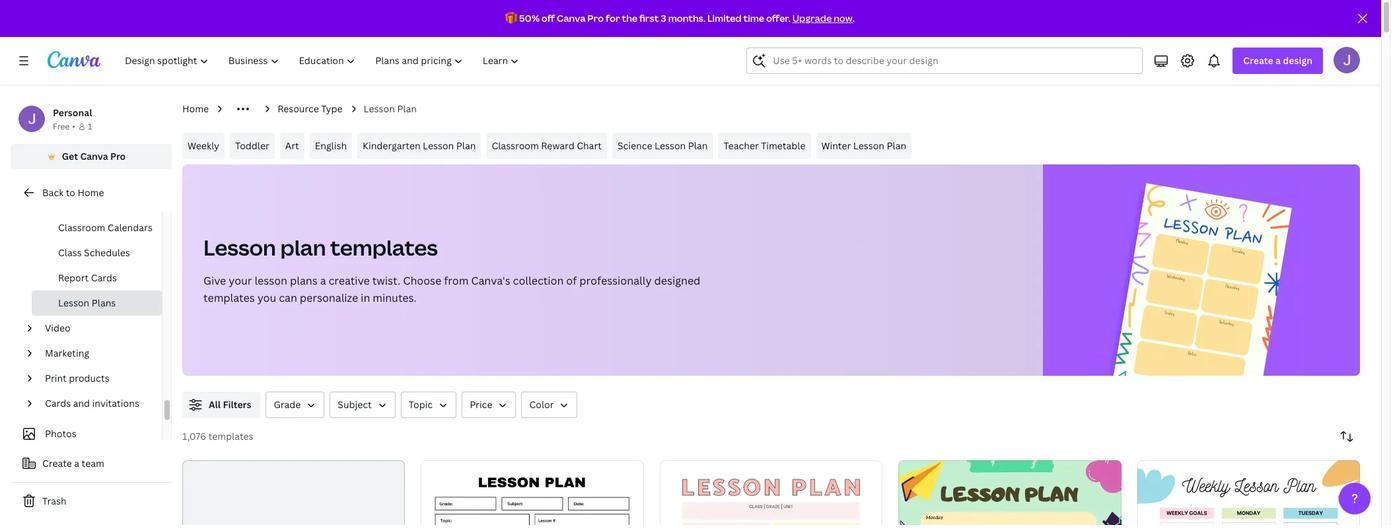 Task type: describe. For each thing, give the bounding box(es) containing it.
report cards
[[58, 272, 117, 284]]

get canva pro button
[[11, 144, 172, 169]]

resource type
[[278, 102, 343, 115]]

home link
[[182, 102, 209, 116]]

free
[[53, 121, 70, 132]]

templates inside give your lesson plans a creative twist. choose from canva's collection of professionally designed templates you can personalize in minutes.
[[204, 291, 255, 305]]

to
[[66, 186, 75, 199]]

now
[[834, 12, 853, 24]]

0 vertical spatial pro
[[588, 12, 604, 24]]

lesson up your
[[204, 233, 276, 262]]

limited
[[708, 12, 742, 24]]

toddler link
[[230, 133, 275, 159]]

pastel simple preschool lesson plan image
[[660, 461, 883, 525]]

products
[[69, 372, 109, 385]]

twist.
[[372, 274, 401, 288]]

1,076 templates
[[182, 430, 253, 443]]

calendars
[[108, 221, 153, 234]]

class schedules
[[58, 246, 130, 259]]

Search search field
[[773, 48, 1135, 73]]

all filters button
[[182, 392, 261, 418]]

classroom calendars link
[[32, 215, 162, 241]]

all filters
[[209, 398, 251, 411]]

Sort by button
[[1334, 424, 1361, 450]]

cards and invitations link
[[40, 391, 154, 416]]

lesson right kindergarten at the top of page
[[423, 139, 454, 152]]

newsletters
[[58, 196, 112, 209]]

collection
[[513, 274, 564, 288]]

1 horizontal spatial cards
[[91, 272, 117, 284]]

filters
[[223, 398, 251, 411]]

team
[[82, 457, 104, 470]]

class schedules link
[[32, 241, 162, 266]]

cards and invitations
[[45, 397, 139, 410]]

create a team button
[[11, 451, 172, 477]]

reward
[[541, 139, 575, 152]]

off
[[542, 12, 555, 24]]

minutes.
[[373, 291, 417, 305]]

.
[[853, 12, 855, 24]]

price button
[[462, 392, 516, 418]]

science lesson plan link
[[613, 133, 713, 159]]

teacher timetable
[[724, 139, 806, 152]]

back
[[42, 186, 64, 199]]

designed
[[654, 274, 701, 288]]

print products link
[[40, 366, 154, 391]]

create a design
[[1244, 54, 1313, 67]]

resource
[[278, 102, 319, 115]]

report
[[58, 272, 89, 284]]

marketing link
[[40, 341, 154, 366]]

lesson plan templates
[[204, 233, 438, 262]]

lesson right science
[[655, 139, 686, 152]]

plan for winter
[[887, 139, 907, 152]]

video
[[45, 322, 70, 334]]

print
[[45, 372, 67, 385]]

photos
[[45, 428, 76, 440]]

kindergarten lesson plan link
[[358, 133, 481, 159]]

trash link
[[11, 488, 172, 515]]

grade
[[274, 398, 301, 411]]

subject
[[338, 398, 372, 411]]

offer.
[[766, 12, 791, 24]]

a for design
[[1276, 54, 1281, 67]]

plans
[[92, 297, 116, 309]]

top level navigation element
[[116, 48, 531, 74]]

lesson
[[255, 274, 287, 288]]

subject button
[[330, 392, 396, 418]]

canva's
[[471, 274, 511, 288]]

classroom reward chart link
[[487, 133, 607, 159]]

of
[[567, 274, 577, 288]]

kindergarten lesson plan
[[363, 139, 476, 152]]

🎁 50% off canva pro for the first 3 months. limited time offer. upgrade now .
[[506, 12, 855, 24]]

create a team
[[42, 457, 104, 470]]

trash
[[42, 495, 66, 507]]

type
[[321, 102, 343, 115]]

marketing
[[45, 347, 89, 359]]

3
[[661, 12, 667, 24]]

first
[[640, 12, 659, 24]]

english
[[315, 139, 347, 152]]

blank print-friendly simple lesson plan image
[[421, 461, 644, 525]]

upgrade
[[793, 12, 832, 24]]

lesson plans
[[58, 297, 116, 309]]

create for create a design
[[1244, 54, 1274, 67]]

1
[[88, 121, 92, 132]]

classroom reward chart
[[492, 139, 602, 152]]

months.
[[668, 12, 706, 24]]



Task type: locate. For each thing, give the bounding box(es) containing it.
home inside back to home link
[[78, 186, 104, 199]]

your
[[229, 274, 252, 288]]

a left team
[[74, 457, 79, 470]]

lesson down the report
[[58, 297, 89, 309]]

color button
[[522, 392, 578, 418]]

print products
[[45, 372, 109, 385]]

cards left and
[[45, 397, 71, 410]]

None search field
[[747, 48, 1143, 74]]

plan
[[280, 233, 326, 262]]

winter lesson plan
[[822, 139, 907, 152]]

topic button
[[401, 392, 457, 418]]

0 horizontal spatial cards
[[45, 397, 71, 410]]

classroom calendars
[[58, 221, 153, 234]]

classroom inside classroom calendars link
[[58, 221, 105, 234]]

colorful vibrant school supplies lesson plan image
[[899, 461, 1122, 525]]

0 vertical spatial a
[[1276, 54, 1281, 67]]

canva right get
[[80, 150, 108, 163]]

1 horizontal spatial pro
[[588, 12, 604, 24]]

create left design
[[1244, 54, 1274, 67]]

weekly link
[[182, 133, 225, 159]]

1 vertical spatial a
[[320, 274, 326, 288]]

you
[[257, 291, 276, 305]]

chart
[[577, 139, 602, 152]]

0 vertical spatial templates
[[330, 233, 438, 262]]

personalize
[[300, 291, 358, 305]]

pro inside get canva pro button
[[110, 150, 126, 163]]

pro
[[588, 12, 604, 24], [110, 150, 126, 163]]

create inside create a design dropdown button
[[1244, 54, 1274, 67]]

0 vertical spatial canva
[[557, 12, 586, 24]]

winter
[[822, 139, 851, 152]]

0 horizontal spatial canva
[[80, 150, 108, 163]]

color
[[530, 398, 554, 411]]

templates
[[330, 233, 438, 262], [204, 291, 255, 305], [209, 430, 253, 443]]

invitations
[[92, 397, 139, 410]]

2 vertical spatial a
[[74, 457, 79, 470]]

0 horizontal spatial create
[[42, 457, 72, 470]]

1 horizontal spatial canva
[[557, 12, 586, 24]]

class
[[58, 246, 82, 259]]

classroom for classroom calendars
[[58, 221, 105, 234]]

0 horizontal spatial classroom
[[58, 221, 105, 234]]

lesson
[[364, 102, 395, 115], [423, 139, 454, 152], [655, 139, 686, 152], [854, 139, 885, 152], [204, 233, 276, 262], [58, 297, 89, 309]]

a for team
[[74, 457, 79, 470]]

plan
[[397, 102, 417, 115], [456, 139, 476, 152], [688, 139, 708, 152], [887, 139, 907, 152]]

1 vertical spatial classroom
[[58, 221, 105, 234]]

0 horizontal spatial home
[[78, 186, 104, 199]]

0 vertical spatial home
[[182, 102, 209, 115]]

1 horizontal spatial create
[[1244, 54, 1274, 67]]

create down photos
[[42, 457, 72, 470]]

canva right off
[[557, 12, 586, 24]]

topic
[[409, 398, 433, 411]]

create
[[1244, 54, 1274, 67], [42, 457, 72, 470]]

create a design button
[[1233, 48, 1324, 74]]

pro left for
[[588, 12, 604, 24]]

from
[[444, 274, 469, 288]]

science lesson plan
[[618, 139, 708, 152]]

1 vertical spatial canva
[[80, 150, 108, 163]]

for
[[606, 12, 620, 24]]

timetable
[[761, 139, 806, 152]]

pro up back to home link at left top
[[110, 150, 126, 163]]

lesson right winter
[[854, 139, 885, 152]]

give your lesson plans a creative twist. choose from canva's collection of professionally designed templates you can personalize in minutes.
[[204, 274, 701, 305]]

classroom left reward
[[492, 139, 539, 152]]

winter lesson plan link
[[816, 133, 912, 159]]

0 vertical spatial create
[[1244, 54, 1274, 67]]

report cards link
[[32, 266, 162, 291]]

science
[[618, 139, 653, 152]]

2 vertical spatial templates
[[209, 430, 253, 443]]

1 vertical spatial templates
[[204, 291, 255, 305]]

2 horizontal spatial a
[[1276, 54, 1281, 67]]

a inside dropdown button
[[1276, 54, 1281, 67]]

classroom for classroom reward chart
[[492, 139, 539, 152]]

lesson plan
[[364, 102, 417, 115]]

free •
[[53, 121, 75, 132]]

teacher
[[724, 139, 759, 152]]

a inside give your lesson plans a creative twist. choose from canva's collection of professionally designed templates you can personalize in minutes.
[[320, 274, 326, 288]]

templates up twist.
[[330, 233, 438, 262]]

and
[[73, 397, 90, 410]]

back to home
[[42, 186, 104, 199]]

classroom down newsletters
[[58, 221, 105, 234]]

photos link
[[19, 422, 154, 447]]

templates down all filters
[[209, 430, 253, 443]]

classroom
[[492, 139, 539, 152], [58, 221, 105, 234]]

all
[[209, 398, 221, 411]]

professionally
[[580, 274, 652, 288]]

1 vertical spatial pro
[[110, 150, 126, 163]]

0 vertical spatial classroom
[[492, 139, 539, 152]]

video link
[[40, 316, 154, 341]]

get canva pro
[[62, 150, 126, 163]]

0 horizontal spatial a
[[74, 457, 79, 470]]

newsletters link
[[32, 190, 162, 215]]

a inside button
[[74, 457, 79, 470]]

create inside create a team button
[[42, 457, 72, 470]]

1 horizontal spatial a
[[320, 274, 326, 288]]

canva
[[557, 12, 586, 24], [80, 150, 108, 163]]

a
[[1276, 54, 1281, 67], [320, 274, 326, 288], [74, 457, 79, 470]]

0 horizontal spatial pro
[[110, 150, 126, 163]]

1 horizontal spatial classroom
[[492, 139, 539, 152]]

classroom inside classroom reward chart link
[[492, 139, 539, 152]]

jacob simon image
[[1334, 47, 1361, 73]]

🎁
[[506, 12, 517, 24]]

back to home link
[[11, 180, 172, 206]]

50%
[[519, 12, 540, 24]]

a up personalize
[[320, 274, 326, 288]]

get
[[62, 150, 78, 163]]

home up weekly
[[182, 102, 209, 115]]

in
[[361, 291, 370, 305]]

cards up plans
[[91, 272, 117, 284]]

colorful playful weekly lesson plan image
[[1138, 461, 1361, 525]]

•
[[72, 121, 75, 132]]

kindergarten
[[363, 139, 421, 152]]

plan for kindergarten
[[456, 139, 476, 152]]

canva inside get canva pro button
[[80, 150, 108, 163]]

1 vertical spatial cards
[[45, 397, 71, 410]]

can
[[279, 291, 297, 305]]

toddler
[[235, 139, 269, 152]]

creative
[[329, 274, 370, 288]]

give
[[204, 274, 226, 288]]

1 vertical spatial create
[[42, 457, 72, 470]]

templates down your
[[204, 291, 255, 305]]

create for create a team
[[42, 457, 72, 470]]

0 vertical spatial cards
[[91, 272, 117, 284]]

1 vertical spatial home
[[78, 186, 104, 199]]

art
[[285, 139, 299, 152]]

art link
[[280, 133, 304, 159]]

a left design
[[1276, 54, 1281, 67]]

weekly
[[188, 139, 219, 152]]

plans
[[290, 274, 318, 288]]

home
[[182, 102, 209, 115], [78, 186, 104, 199]]

plan for science
[[688, 139, 708, 152]]

home right to
[[78, 186, 104, 199]]

price
[[470, 398, 493, 411]]

lesson up kindergarten at the top of page
[[364, 102, 395, 115]]

choose
[[403, 274, 442, 288]]

time
[[744, 12, 765, 24]]

english link
[[310, 133, 352, 159]]

1 horizontal spatial home
[[182, 102, 209, 115]]



Task type: vqa. For each thing, say whether or not it's contained in the screenshot.
#75cbe2 icon
no



